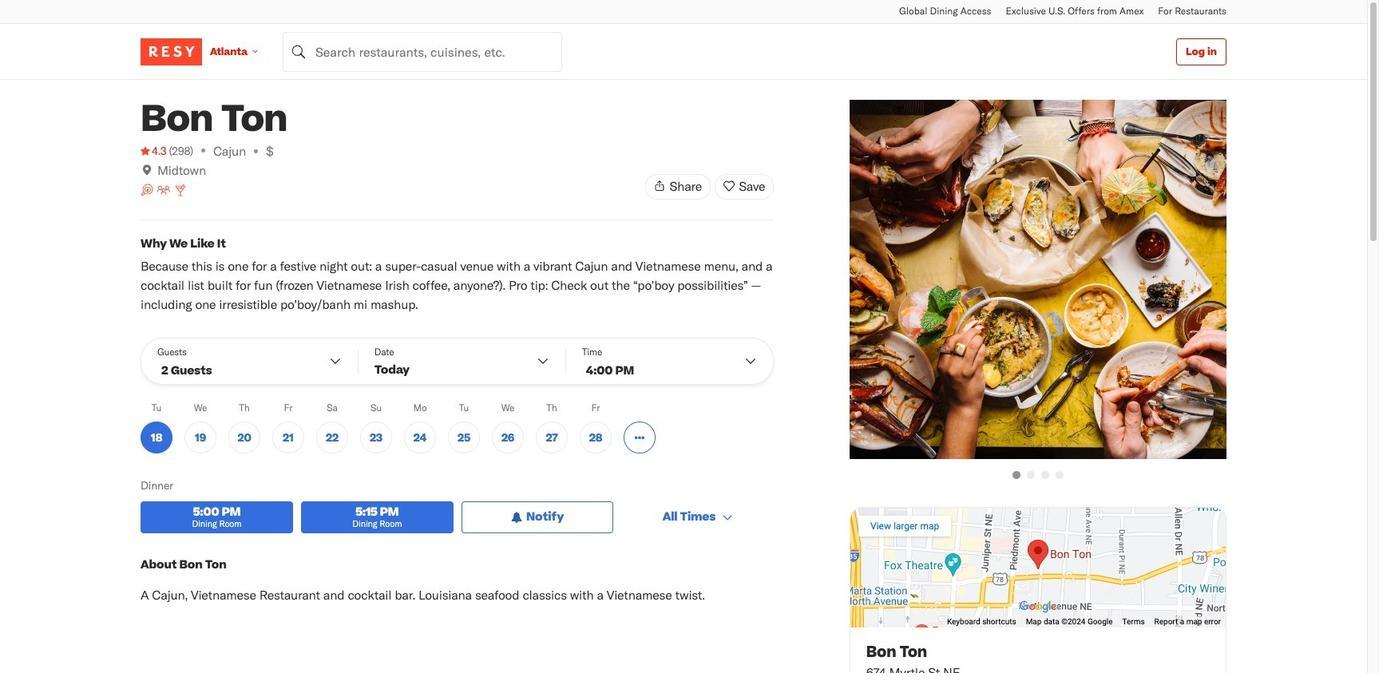Task type: locate. For each thing, give the bounding box(es) containing it.
4.3 out of 5 stars image
[[141, 143, 166, 159]]

None field
[[283, 32, 562, 71]]



Task type: vqa. For each thing, say whether or not it's contained in the screenshot.
4.6 out of 5 stars 'icon'
no



Task type: describe. For each thing, give the bounding box(es) containing it.
Search restaurants, cuisines, etc. text field
[[283, 32, 562, 71]]



